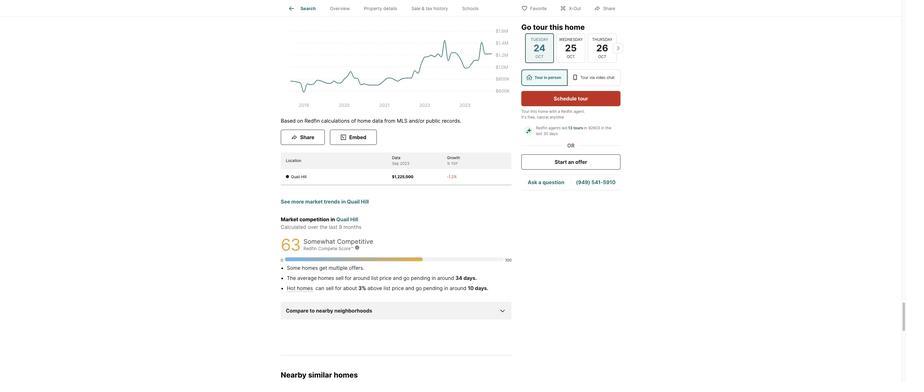 Task type: locate. For each thing, give the bounding box(es) containing it.
in inside market competition in quail hill calculated over the last 9 months
[[331, 216, 335, 223]]

1 horizontal spatial oct
[[567, 54, 575, 59]]

1 vertical spatial hill
[[361, 199, 369, 205]]

1 vertical spatial tour
[[578, 95, 589, 102]]

in right trends
[[341, 199, 346, 205]]

public
[[426, 118, 441, 124]]

home
[[565, 23, 585, 32], [538, 109, 548, 114], [358, 118, 371, 124]]

price down the average homes sell for around list price and go pending in around 34 days.
[[392, 285, 404, 292]]

0 horizontal spatial go
[[404, 275, 410, 281]]

and/or
[[409, 118, 425, 124]]

2 horizontal spatial home
[[565, 23, 585, 32]]

share button down on
[[281, 130, 325, 145]]

oct down '24'
[[536, 54, 544, 59]]

this up wednesday
[[550, 23, 563, 32]]

-
[[447, 175, 449, 179]]

growth
[[447, 156, 460, 160]]

and up hot homes can sell for about 3% above list price and go pending in around 10 days.
[[393, 275, 402, 281]]

agent.
[[574, 109, 585, 114]]

1 vertical spatial price
[[392, 285, 404, 292]]

next image
[[613, 43, 624, 53]]

(949) 541-5910 link
[[576, 179, 616, 186]]

compete
[[318, 246, 338, 251]]

for left about
[[335, 285, 342, 292]]

1 vertical spatial and
[[406, 285, 415, 292]]

24
[[534, 42, 546, 54]]

or
[[568, 142, 575, 149]]

with
[[550, 109, 557, 114]]

mls
[[397, 118, 408, 124]]

0 vertical spatial the
[[606, 126, 612, 130]]

embed button
[[330, 130, 377, 145]]

1 horizontal spatial share
[[604, 6, 616, 11]]

1 horizontal spatial price
[[392, 285, 404, 292]]

see
[[281, 199, 290, 205]]

for for about
[[335, 285, 342, 292]]

the right 92603
[[606, 126, 612, 130]]

share button
[[589, 1, 621, 14], [281, 130, 325, 145]]

tour left via
[[581, 75, 589, 80]]

tour
[[535, 75, 543, 80], [581, 75, 589, 80], [522, 109, 530, 114]]

25
[[565, 42, 577, 54]]

0 vertical spatial share
[[604, 6, 616, 11]]

over
[[308, 224, 318, 230]]

0 vertical spatial for
[[345, 275, 352, 281]]

1 horizontal spatial this
[[550, 23, 563, 32]]

homes right similar
[[334, 371, 358, 380]]

0 vertical spatial home
[[565, 23, 585, 32]]

in right 92603
[[602, 126, 605, 130]]

1 horizontal spatial share button
[[589, 1, 621, 14]]

0 horizontal spatial price
[[380, 275, 392, 281]]

days.
[[464, 275, 477, 281], [475, 285, 489, 292]]

30
[[544, 131, 549, 136]]

agents
[[549, 126, 561, 130]]

search link
[[288, 5, 316, 12]]

tour up agent.
[[578, 95, 589, 102]]

hill inside market competition in quail hill calculated over the last 9 months
[[351, 216, 358, 223]]

tour left 'person' at the right
[[535, 75, 543, 80]]

2 vertical spatial home
[[358, 118, 371, 124]]

1 vertical spatial share
[[300, 134, 315, 141]]

schedule tour button
[[522, 91, 621, 106]]

tour inside button
[[578, 95, 589, 102]]

in left 34
[[432, 275, 436, 281]]

1 horizontal spatial for
[[345, 275, 352, 281]]

days. right 10
[[475, 285, 489, 292]]

last inside market competition in quail hill calculated over the last 9 months
[[329, 224, 338, 230]]

0 horizontal spatial tour
[[522, 109, 530, 114]]

a right the with at the top of page
[[558, 109, 560, 114]]

tab list containing search
[[281, 0, 491, 16]]

sell right can on the left bottom
[[326, 285, 334, 292]]

3 oct from the left
[[599, 54, 607, 59]]

oct for 26
[[599, 54, 607, 59]]

list box
[[522, 69, 621, 86]]

™
[[351, 246, 354, 251]]

offers.
[[349, 265, 365, 271]]

oct for 25
[[567, 54, 575, 59]]

about
[[343, 285, 357, 292]]

9
[[339, 224, 342, 230]]

and up compare to nearby neighborhoods dropdown button
[[406, 285, 415, 292]]

1 horizontal spatial the
[[606, 126, 612, 130]]

tab list
[[281, 0, 491, 16], [433, 0, 507, 7]]

0 horizontal spatial last
[[329, 224, 338, 230]]

data sep 2023
[[392, 156, 410, 166]]

0 horizontal spatial share button
[[281, 130, 325, 145]]

quail up the 9
[[336, 216, 349, 223]]

tour up "it's"
[[522, 109, 530, 114]]

redfin right on
[[305, 118, 320, 124]]

x-out button
[[555, 1, 587, 14]]

1 vertical spatial go
[[416, 285, 422, 292]]

1 tab list from the left
[[281, 0, 491, 16]]

1 horizontal spatial sell
[[336, 275, 344, 281]]

a right ask
[[539, 179, 542, 186]]

1 horizontal spatial list
[[384, 285, 391, 292]]

score
[[339, 246, 351, 251]]

free,
[[528, 115, 536, 120]]

2 horizontal spatial tour
[[581, 75, 589, 80]]

1 horizontal spatial tour
[[535, 75, 543, 80]]

1 vertical spatial last
[[329, 224, 338, 230]]

some homes get multiple offers.
[[287, 265, 365, 271]]

sell down multiple
[[336, 275, 344, 281]]

sep
[[392, 161, 399, 166]]

0 vertical spatial this
[[550, 23, 563, 32]]

go
[[404, 275, 410, 281], [416, 285, 422, 292]]

0 vertical spatial quail
[[291, 175, 300, 179]]

quail down location
[[291, 175, 300, 179]]

tour for tour via video chat
[[581, 75, 589, 80]]

share button right out
[[589, 1, 621, 14]]

and
[[393, 275, 402, 281], [406, 285, 415, 292]]

start an offer button
[[522, 154, 621, 170]]

0 horizontal spatial list
[[371, 275, 378, 281]]

this up 'free,'
[[531, 109, 537, 114]]

1 horizontal spatial and
[[406, 285, 415, 292]]

calculations
[[322, 118, 350, 124]]

homes
[[302, 265, 318, 271], [318, 275, 334, 281], [297, 285, 313, 292], [334, 371, 358, 380]]

redfin
[[562, 109, 573, 114], [305, 118, 320, 124], [536, 126, 548, 130], [304, 246, 317, 251]]

1 vertical spatial quail
[[347, 199, 360, 205]]

in inside in the last 30 days
[[602, 126, 605, 130]]

0 horizontal spatial home
[[358, 118, 371, 124]]

the right over
[[320, 224, 328, 230]]

days
[[550, 131, 558, 136]]

oct inside wednesday 25 oct
[[567, 54, 575, 59]]

quail up quail hill link
[[347, 199, 360, 205]]

compare to nearby neighborhoods
[[286, 308, 372, 314]]

sale & tax history tab
[[405, 1, 455, 16]]

0 horizontal spatial tour
[[533, 23, 548, 32]]

the inside market competition in quail hill calculated over the last 9 months
[[320, 224, 328, 230]]

in left 'person' at the right
[[544, 75, 548, 80]]

0 horizontal spatial and
[[393, 275, 402, 281]]

pending
[[411, 275, 431, 281], [424, 285, 443, 292]]

list box containing tour in person
[[522, 69, 621, 86]]

redfin up anytime
[[562, 109, 573, 114]]

(949)
[[576, 179, 591, 186]]

for up about
[[345, 275, 352, 281]]

average
[[298, 275, 317, 281]]

tour in person
[[535, 75, 562, 80]]

last left the 9
[[329, 224, 338, 230]]

tour for tour in person
[[535, 75, 543, 80]]

2 vertical spatial hill
[[351, 216, 358, 223]]

quail
[[291, 175, 300, 179], [347, 199, 360, 205], [336, 216, 349, 223]]

0 vertical spatial share button
[[589, 1, 621, 14]]

in right tours
[[585, 126, 588, 130]]

property details tab
[[357, 1, 405, 16]]

0 vertical spatial sell
[[336, 275, 344, 281]]

0 horizontal spatial sell
[[326, 285, 334, 292]]

1 vertical spatial home
[[538, 109, 548, 114]]

1 horizontal spatial last
[[536, 131, 543, 136]]

0 horizontal spatial this
[[531, 109, 537, 114]]

1 horizontal spatial home
[[538, 109, 548, 114]]

to
[[310, 308, 315, 314]]

of
[[351, 118, 356, 124]]

13
[[569, 126, 573, 130]]

days. up 10
[[464, 275, 477, 281]]

0 vertical spatial price
[[380, 275, 392, 281]]

home up wednesday
[[565, 23, 585, 32]]

0 vertical spatial tour
[[533, 23, 548, 32]]

list
[[371, 275, 378, 281], [384, 285, 391, 292]]

2 vertical spatial quail
[[336, 216, 349, 223]]

last left 30
[[536, 131, 543, 136]]

schedule
[[554, 95, 577, 102]]

2023
[[400, 161, 410, 166]]

0 horizontal spatial share
[[300, 134, 315, 141]]

share for the bottom share button
[[300, 134, 315, 141]]

competitive
[[337, 238, 373, 246]]

0 horizontal spatial for
[[335, 285, 342, 292]]

oct for 24
[[536, 54, 544, 59]]

oct down 25
[[567, 54, 575, 59]]

0 vertical spatial days.
[[464, 275, 477, 281]]

1 vertical spatial sell
[[326, 285, 334, 292]]

around up "3%"
[[353, 275, 370, 281]]

1 vertical spatial pending
[[424, 285, 443, 292]]

1 vertical spatial share button
[[281, 130, 325, 145]]

anytime
[[550, 115, 564, 120]]

1 horizontal spatial hill
[[351, 216, 358, 223]]

homes down average
[[297, 285, 313, 292]]

oct
[[536, 54, 544, 59], [567, 54, 575, 59], [599, 54, 607, 59]]

go
[[522, 23, 532, 32]]

oct down 26
[[599, 54, 607, 59]]

1 horizontal spatial tour
[[578, 95, 589, 102]]

1 oct from the left
[[536, 54, 544, 59]]

price up hot homes can sell for about 3% above list price and go pending in around 10 days.
[[380, 275, 392, 281]]

cancel
[[537, 115, 549, 120]]

oct inside thursday 26 oct
[[599, 54, 607, 59]]

redfin down somewhat
[[304, 246, 317, 251]]

schools
[[462, 6, 479, 11]]

$1,225,000
[[392, 175, 414, 179]]

1 vertical spatial the
[[320, 224, 328, 230]]

0 vertical spatial and
[[393, 275, 402, 281]]

0 horizontal spatial oct
[[536, 54, 544, 59]]

home right of
[[358, 118, 371, 124]]

share for the right share button
[[604, 6, 616, 11]]

None button
[[526, 33, 554, 63], [557, 34, 586, 63], [588, 34, 617, 63], [526, 33, 554, 63], [557, 34, 586, 63], [588, 34, 617, 63]]

0 vertical spatial last
[[536, 131, 543, 136]]

months
[[344, 224, 362, 230]]

in left quail hill link
[[331, 216, 335, 223]]

above
[[368, 285, 382, 292]]

0 vertical spatial hill
[[301, 175, 307, 179]]

0 vertical spatial a
[[558, 109, 560, 114]]

oct inside tuesday 24 oct
[[536, 54, 544, 59]]

541-
[[592, 179, 603, 186]]

tour for schedule
[[578, 95, 589, 102]]

0 horizontal spatial the
[[320, 224, 328, 230]]

home up the cancel
[[538, 109, 548, 114]]

92603
[[589, 126, 601, 130]]

10
[[468, 285, 474, 292]]

1 vertical spatial a
[[539, 179, 542, 186]]

this
[[550, 23, 563, 32], [531, 109, 537, 114]]

1 vertical spatial for
[[335, 285, 342, 292]]

search
[[301, 6, 316, 11]]

2 horizontal spatial oct
[[599, 54, 607, 59]]

in
[[544, 75, 548, 80], [585, 126, 588, 130], [602, 126, 605, 130], [341, 199, 346, 205], [331, 216, 335, 223], [432, 275, 436, 281], [444, 285, 449, 292]]

list down the average homes sell for around list price and go pending in around 34 days.
[[384, 285, 391, 292]]

list up above
[[371, 275, 378, 281]]

hot
[[287, 285, 296, 292]]

2 oct from the left
[[567, 54, 575, 59]]

ask a question link
[[528, 179, 565, 186]]

in the last 30 days
[[536, 126, 613, 136]]

tuesday 24 oct
[[531, 37, 549, 59]]

tour up the tuesday
[[533, 23, 548, 32]]

%
[[447, 161, 450, 166]]



Task type: describe. For each thing, give the bounding box(es) containing it.
get
[[320, 265, 327, 271]]

nearby
[[316, 308, 333, 314]]

trends
[[324, 199, 340, 205]]

start
[[555, 159, 567, 165]]

similar
[[308, 371, 332, 380]]

34
[[456, 275, 463, 281]]

data
[[392, 156, 401, 160]]

for for around
[[345, 275, 352, 281]]

in inside option
[[544, 75, 548, 80]]

multiple
[[329, 265, 348, 271]]

some
[[287, 265, 301, 271]]

quail hill
[[291, 175, 307, 179]]

63
[[281, 235, 301, 255]]

0 horizontal spatial hill
[[301, 175, 307, 179]]

1 horizontal spatial a
[[558, 109, 560, 114]]

history
[[434, 6, 448, 11]]

led
[[562, 126, 568, 130]]

redfin up 30
[[536, 126, 548, 130]]

3%
[[359, 285, 366, 292]]

property details
[[364, 6, 398, 11]]

sale
[[412, 6, 421, 11]]

wednesday 25 oct
[[560, 37, 583, 59]]

tuesday
[[531, 37, 549, 42]]

hot homes link
[[287, 285, 313, 292]]

start an offer
[[555, 159, 588, 165]]

via
[[590, 75, 595, 80]]

schools tab
[[455, 1, 486, 16]]

2 tab list from the left
[[433, 0, 507, 7]]

x-out
[[569, 6, 581, 11]]

sell for can
[[326, 285, 334, 292]]

ask
[[528, 179, 538, 186]]

1 horizontal spatial go
[[416, 285, 422, 292]]

neighborhoods
[[335, 308, 372, 314]]

favorite
[[531, 6, 547, 11]]

tour for go
[[533, 23, 548, 32]]

details
[[384, 6, 398, 11]]

see more market trends in quail hill link
[[281, 198, 369, 216]]

property
[[364, 6, 382, 11]]

0
[[281, 258, 283, 263]]

it's free, cancel anytime
[[522, 115, 564, 120]]

somewhat competitive
[[304, 238, 373, 246]]

calculated
[[281, 224, 307, 230]]

on
[[297, 118, 303, 124]]

data
[[372, 118, 383, 124]]

an
[[569, 159, 575, 165]]

1 vertical spatial list
[[384, 285, 391, 292]]

tour for tour this home with a redfin agent.
[[522, 109, 530, 114]]

see more market trends in quail hill
[[281, 199, 369, 205]]

5910
[[603, 179, 616, 186]]

homes down some homes get multiple offers. on the left of page
[[318, 275, 334, 281]]

x-
[[569, 6, 574, 11]]

the average homes sell for around list price and go pending in around 34 days.
[[287, 275, 477, 281]]

schedule tour
[[554, 95, 589, 102]]

go tour this home
[[522, 23, 585, 32]]

nearby
[[281, 371, 307, 380]]

&
[[422, 6, 425, 11]]

last inside in the last 30 days
[[536, 131, 543, 136]]

around down 34
[[450, 285, 467, 292]]

in left 10
[[444, 285, 449, 292]]

competition
[[300, 216, 330, 223]]

0 vertical spatial list
[[371, 275, 378, 281]]

sale & tax history
[[412, 6, 448, 11]]

1 vertical spatial this
[[531, 109, 537, 114]]

offer
[[576, 159, 588, 165]]

chat
[[607, 75, 615, 80]]

records.
[[442, 118, 462, 124]]

quail inside market competition in quail hill calculated over the last 9 months
[[336, 216, 349, 223]]

0 vertical spatial pending
[[411, 275, 431, 281]]

tour in person option
[[522, 69, 568, 86]]

the
[[287, 275, 296, 281]]

redfin compete score ™
[[304, 246, 354, 251]]

location
[[286, 158, 302, 163]]

yoy
[[451, 161, 458, 166]]

0 horizontal spatial a
[[539, 179, 542, 186]]

market
[[305, 199, 323, 205]]

tours
[[574, 126, 584, 130]]

around left 34
[[438, 275, 454, 281]]

(949) 541-5910
[[576, 179, 616, 186]]

26
[[597, 42, 609, 54]]

nearby similar homes
[[281, 371, 358, 380]]

more
[[292, 199, 304, 205]]

compare to nearby neighborhoods button
[[286, 302, 507, 320]]

market competition in quail hill calculated over the last 9 months
[[281, 216, 362, 230]]

compare
[[286, 308, 309, 314]]

somewhat
[[304, 238, 336, 246]]

sell for homes
[[336, 275, 344, 281]]

the inside in the last 30 days
[[606, 126, 612, 130]]

question
[[543, 179, 565, 186]]

quail hill link
[[336, 216, 358, 223]]

homes up average
[[302, 265, 318, 271]]

redfin agents led 13 tours in 92603
[[536, 126, 601, 130]]

tour via video chat option
[[568, 69, 621, 86]]

from
[[385, 118, 396, 124]]

based
[[281, 118, 296, 124]]

2 horizontal spatial hill
[[361, 199, 369, 205]]

100
[[506, 258, 512, 263]]

0 vertical spatial go
[[404, 275, 410, 281]]

1 vertical spatial days.
[[475, 285, 489, 292]]

-1.2%
[[447, 175, 457, 179]]

growth % yoy
[[447, 156, 460, 166]]

1.2%
[[449, 175, 457, 179]]

overview tab
[[323, 1, 357, 16]]



Task type: vqa. For each thing, say whether or not it's contained in the screenshot.
the left the
yes



